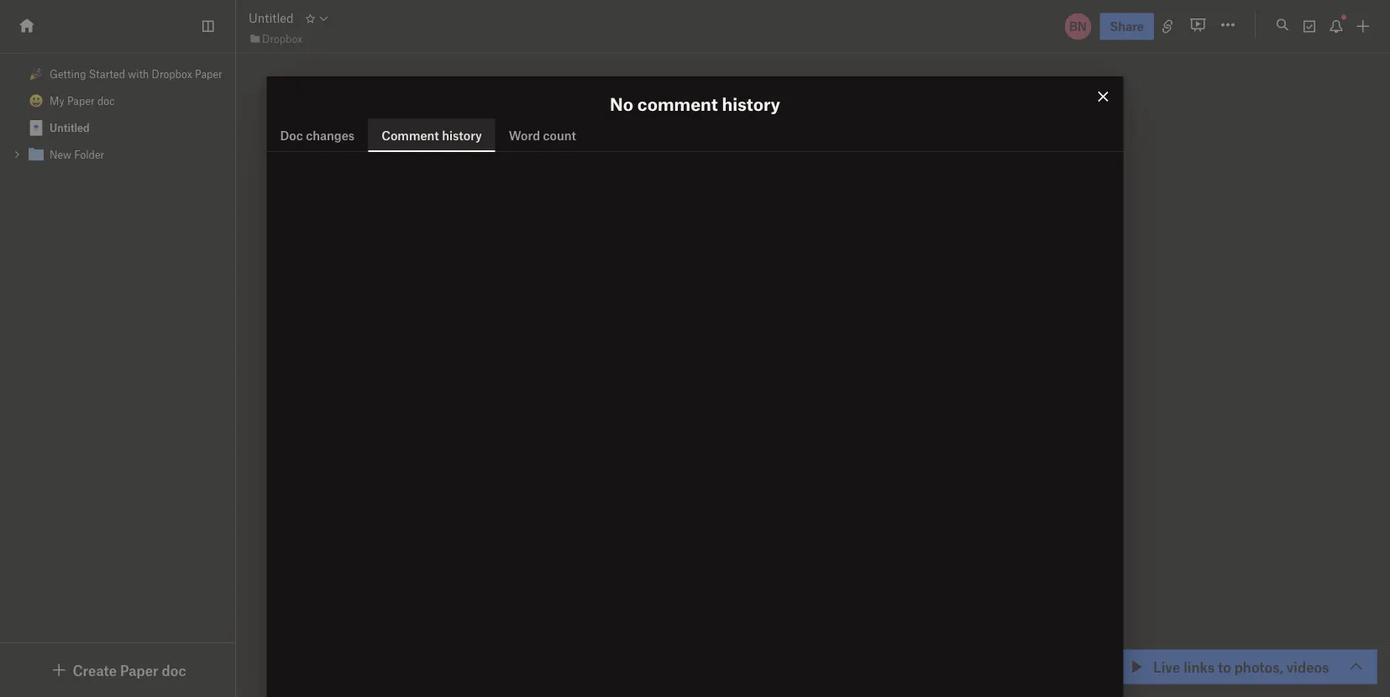 Task type: vqa. For each thing, say whether or not it's contained in the screenshot.
'Word'
yes



Task type: locate. For each thing, give the bounding box(es) containing it.
live
[[1153, 658, 1181, 675]]

history inside tab list
[[442, 128, 482, 142]]

doc down started
[[97, 95, 115, 107]]

doc for create paper doc
[[162, 662, 186, 679]]

create paper doc button
[[49, 660, 186, 680]]

paper right "with"
[[195, 68, 222, 80]]

dropbox
[[262, 32, 303, 45], [152, 68, 192, 80]]

2 horizontal spatial paper
[[195, 68, 222, 80]]

untitled down my paper doc
[[50, 121, 90, 134]]

0 horizontal spatial doc
[[97, 95, 115, 107]]

1 vertical spatial dropbox
[[152, 68, 192, 80]]

dropbox inside "link"
[[262, 32, 303, 45]]

word
[[509, 128, 540, 142]]

0 vertical spatial untitled link
[[249, 9, 294, 27]]

heading
[[500, 296, 1126, 336]]

history
[[722, 93, 780, 114], [442, 128, 482, 142]]

share
[[1110, 19, 1144, 34]]

doc inside popup button
[[162, 662, 186, 679]]

0 horizontal spatial paper
[[67, 95, 95, 107]]

live links to photos, videos button
[[1117, 650, 1377, 684]]

0 horizontal spatial untitled link
[[0, 114, 235, 141]]

untitled inside / contents list
[[50, 121, 90, 134]]

1 horizontal spatial doc
[[162, 662, 186, 679]]

live links to photos, videos
[[1153, 658, 1330, 675]]

doc
[[280, 128, 303, 142]]

1 horizontal spatial untitled
[[249, 11, 294, 25]]

doc inside / contents list
[[97, 95, 115, 107]]

0 vertical spatial doc
[[97, 95, 115, 107]]

getting started with dropbox paper link
[[0, 60, 235, 87]]

1 vertical spatial history
[[442, 128, 482, 142]]

1 vertical spatial doc
[[162, 662, 186, 679]]

1 horizontal spatial dropbox
[[262, 32, 303, 45]]

dropbox inside 'link'
[[152, 68, 192, 80]]

paper
[[195, 68, 222, 80], [67, 95, 95, 107], [120, 662, 158, 679]]

list item
[[0, 141, 235, 168]]

paper inside popup button
[[120, 662, 158, 679]]

untitled link
[[249, 9, 294, 27], [0, 114, 235, 141]]

create paper doc
[[73, 662, 186, 679]]

no comment history
[[610, 93, 780, 114]]

comment
[[382, 128, 439, 142]]

paper right create
[[120, 662, 158, 679]]

1 horizontal spatial paper
[[120, 662, 158, 679]]

1 horizontal spatial history
[[722, 93, 780, 114]]

1 vertical spatial untitled link
[[0, 114, 235, 141]]

untitled up dropbox "link"
[[249, 11, 294, 25]]

word count
[[509, 128, 576, 142]]

doc right create
[[162, 662, 186, 679]]

0 vertical spatial paper
[[195, 68, 222, 80]]

1 vertical spatial paper
[[67, 95, 95, 107]]

bn button
[[1063, 11, 1093, 42]]

dropbox link
[[249, 30, 303, 47]]

0 horizontal spatial untitled
[[50, 121, 90, 134]]

videos
[[1287, 658, 1330, 675]]

bn
[[1069, 19, 1087, 34]]

links
[[1184, 658, 1215, 675]]

0 horizontal spatial history
[[442, 128, 482, 142]]

untitled link up dropbox "link"
[[249, 9, 294, 27]]

untitled link down my paper doc
[[0, 114, 235, 141]]

paper right my
[[67, 95, 95, 107]]

to
[[1218, 658, 1232, 675]]

doc
[[97, 95, 115, 107], [162, 662, 186, 679]]

tab list
[[267, 118, 1124, 152]]

untitled
[[249, 11, 294, 25], [50, 121, 90, 134]]

no
[[610, 93, 634, 114]]

photos,
[[1235, 658, 1283, 675]]

0 horizontal spatial dropbox
[[152, 68, 192, 80]]

1 vertical spatial untitled
[[50, 121, 90, 134]]

paper for my paper doc
[[67, 95, 95, 107]]

0 vertical spatial dropbox
[[262, 32, 303, 45]]

2 vertical spatial paper
[[120, 662, 158, 679]]

getting
[[50, 68, 86, 80]]



Task type: describe. For each thing, give the bounding box(es) containing it.
1 horizontal spatial untitled link
[[249, 9, 294, 27]]

template content image
[[26, 118, 46, 138]]

comment history
[[382, 128, 482, 142]]

/ contents list
[[0, 60, 235, 168]]

share button
[[1100, 13, 1154, 40]]

tab list containing doc changes
[[267, 118, 1124, 152]]

grinning face with big eyes image
[[29, 94, 43, 108]]

0 vertical spatial untitled
[[249, 11, 294, 25]]

changes
[[306, 128, 355, 142]]

paper for create paper doc
[[120, 662, 158, 679]]

0 vertical spatial history
[[722, 93, 780, 114]]

my paper doc link
[[0, 87, 235, 114]]

comment
[[637, 93, 718, 114]]

doc for my paper doc
[[97, 95, 115, 107]]

paper inside 'link'
[[195, 68, 222, 80]]

doc changes
[[280, 128, 355, 142]]

my paper doc
[[50, 95, 115, 107]]

my
[[50, 95, 64, 107]]

party popper image
[[29, 67, 43, 81]]

getting started with dropbox paper
[[50, 68, 222, 80]]

started
[[89, 68, 125, 80]]

with
[[128, 68, 149, 80]]

dig image
[[49, 660, 69, 680]]

create
[[73, 662, 117, 679]]

count
[[543, 128, 576, 142]]



